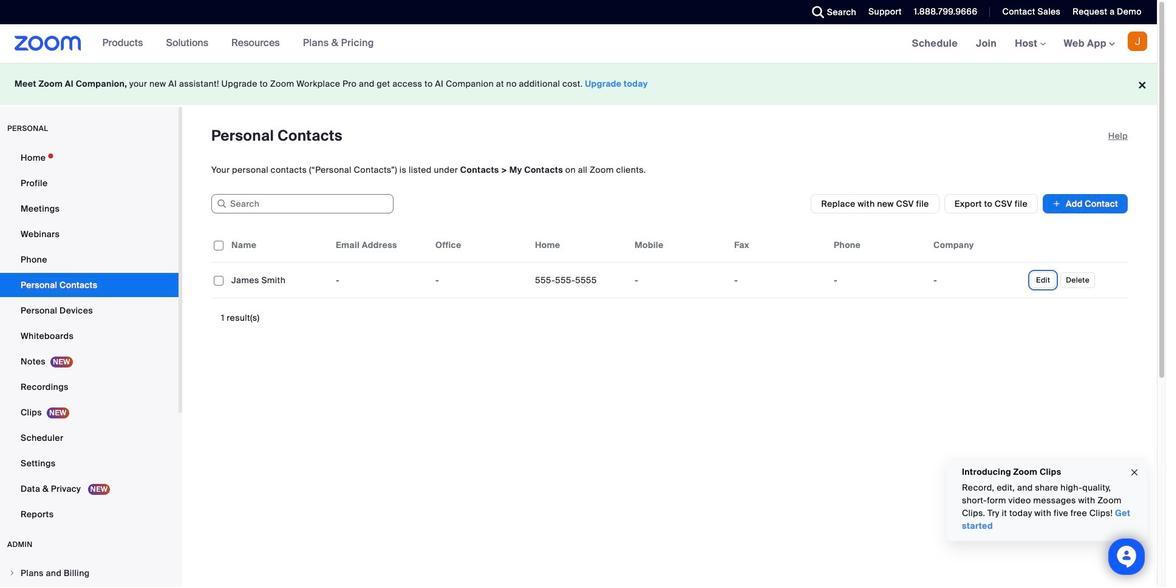 Task type: locate. For each thing, give the bounding box(es) containing it.
banner
[[0, 24, 1157, 64]]

footer
[[0, 63, 1157, 105]]

cell
[[829, 268, 929, 293], [929, 268, 1028, 293]]

menu item
[[0, 562, 179, 585]]

zoom logo image
[[15, 36, 81, 51]]

right image
[[9, 570, 16, 578]]

product information navigation
[[93, 24, 383, 63]]

application
[[211, 228, 1137, 308]]

2 cell from the left
[[929, 268, 1028, 293]]

Search Contacts Input text field
[[211, 194, 394, 214]]



Task type: describe. For each thing, give the bounding box(es) containing it.
1 cell from the left
[[829, 268, 929, 293]]

close image
[[1130, 466, 1139, 480]]

profile picture image
[[1128, 32, 1147, 51]]

meetings navigation
[[903, 24, 1157, 64]]

personal menu menu
[[0, 146, 179, 528]]

add image
[[1052, 198, 1061, 210]]



Task type: vqa. For each thing, say whether or not it's contained in the screenshot.
fourth right icon
no



